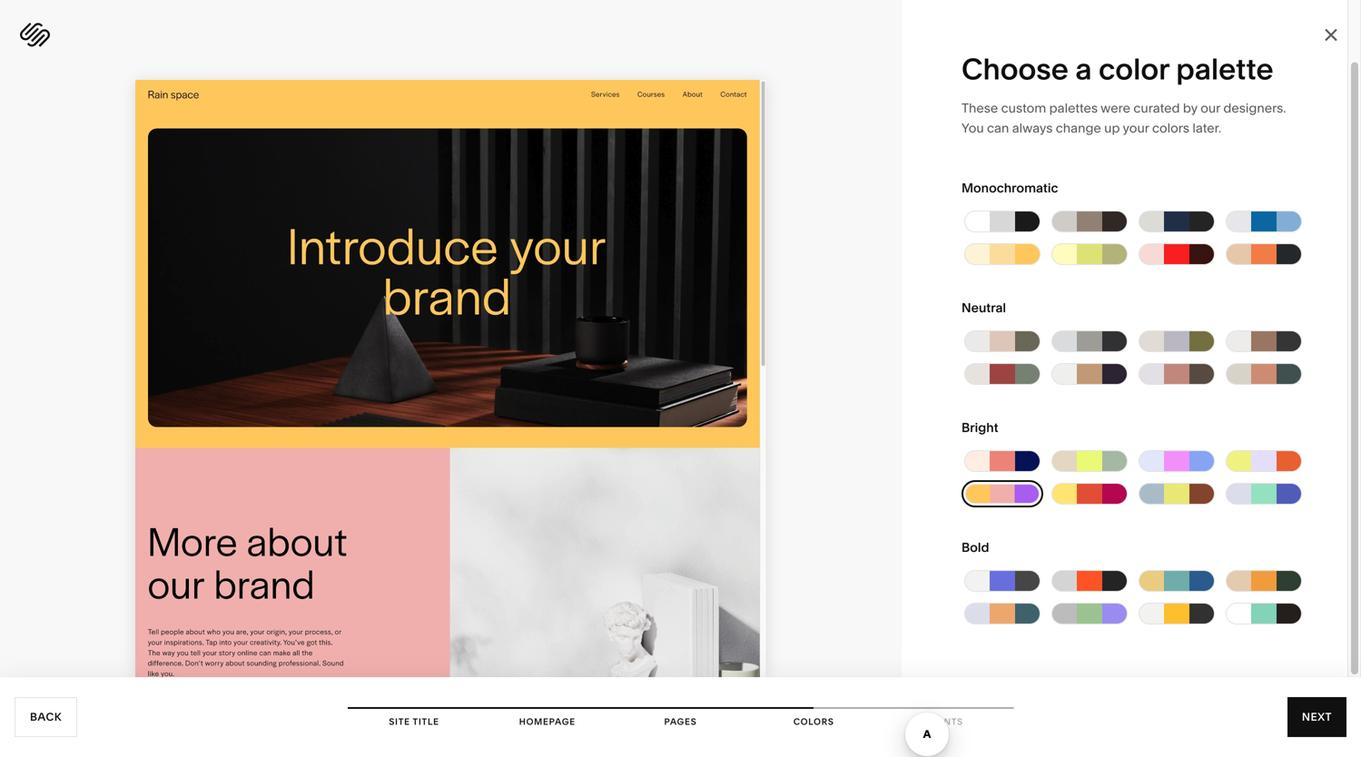 Task type: describe. For each thing, give the bounding box(es) containing it.
fonts
[[931, 717, 964, 728]]

palettes
[[1050, 100, 1098, 116]]

pages
[[664, 717, 697, 728]]

your
[[1123, 120, 1150, 136]]

you
[[962, 120, 984, 136]]

a
[[1076, 51, 1092, 87]]

colors
[[794, 717, 834, 728]]

always
[[1013, 120, 1053, 136]]

these custom palettes were curated by our designers. you can always change up your colors later.
[[962, 100, 1287, 136]]

choose a color palette
[[962, 51, 1274, 87]]

homepage
[[519, 717, 576, 728]]

can
[[987, 120, 1010, 136]]

neutral
[[962, 300, 1007, 316]]

site
[[389, 717, 410, 728]]

next
[[1303, 711, 1333, 724]]

were
[[1101, 100, 1131, 116]]

next button
[[1288, 698, 1347, 738]]

our
[[1201, 100, 1221, 116]]



Task type: locate. For each thing, give the bounding box(es) containing it.
by
[[1183, 100, 1198, 116]]

palette
[[1177, 51, 1274, 87]]

bright
[[962, 420, 999, 436]]

site title
[[389, 717, 439, 728]]

back button
[[15, 698, 77, 738]]

up
[[1105, 120, 1120, 136]]

choose
[[962, 51, 1069, 87]]

colors
[[1153, 120, 1190, 136]]

curated
[[1134, 100, 1180, 116]]

monochromatic
[[962, 180, 1059, 196]]

designers.
[[1224, 100, 1287, 116]]

title
[[413, 717, 439, 728]]

later.
[[1193, 120, 1222, 136]]

custom
[[1002, 100, 1047, 116]]

change
[[1056, 120, 1102, 136]]

bold
[[962, 540, 990, 555]]

back
[[30, 711, 62, 724]]

these
[[962, 100, 999, 116]]

color
[[1099, 51, 1170, 87]]



Task type: vqa. For each thing, say whether or not it's contained in the screenshot.
Describe
no



